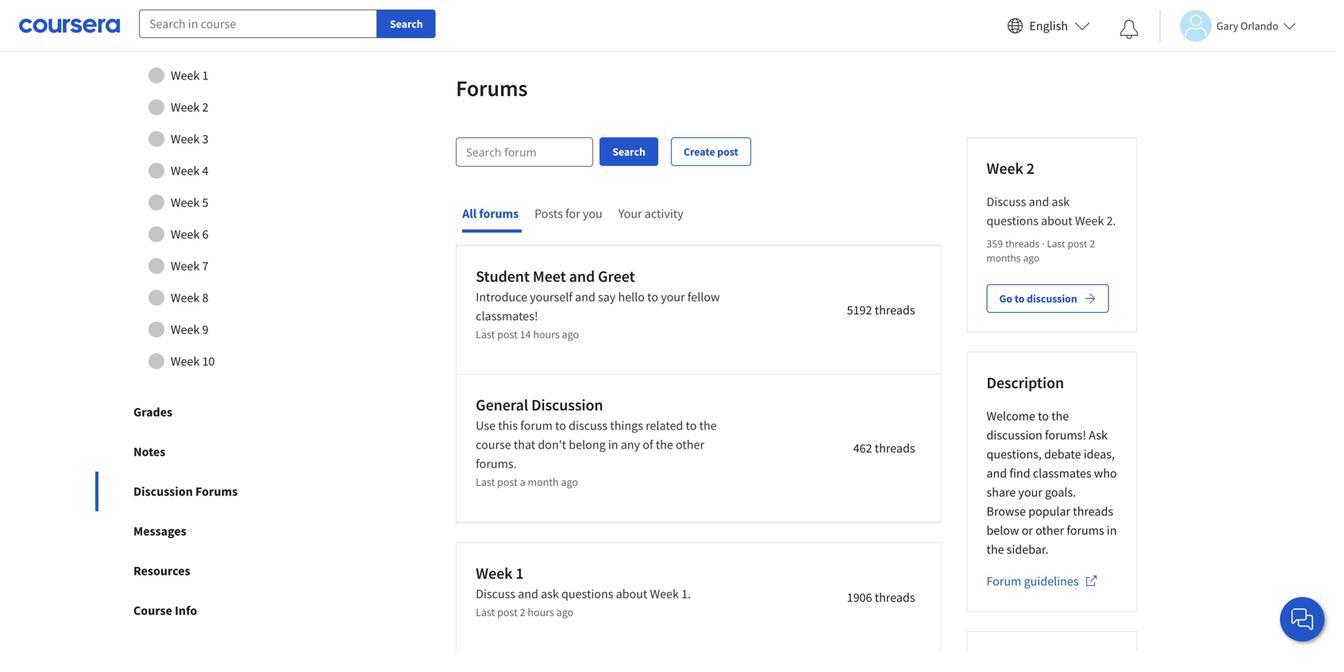 Task type: describe. For each thing, give the bounding box(es) containing it.
general
[[476, 395, 528, 415]]

5
[[202, 195, 209, 211]]

create
[[684, 145, 715, 159]]

7
[[202, 258, 209, 274]]

Search in course text field
[[139, 10, 377, 38]]

week 8 link
[[110, 282, 309, 314]]

create post button
[[671, 137, 751, 166]]

week 3
[[171, 131, 209, 147]]

belong
[[569, 437, 606, 453]]

threads up months
[[1006, 237, 1040, 250]]

related
[[646, 418, 683, 434]]

and inside the welcome to the discussion forums!             ask questions, debate ideas, and find classmates who share your goals. browse popular threads below or other forums in the sidebar.
[[987, 466, 1007, 481]]

share
[[987, 485, 1016, 501]]

browse
[[987, 504, 1026, 520]]

ago inside student meet and greet introduce yourself and say hello to your fellow classmates! last post 14 hours ago
[[562, 327, 579, 342]]

resources
[[133, 563, 190, 579]]

week 6 link
[[110, 219, 309, 250]]

forum
[[520, 418, 553, 434]]

classmates!
[[476, 308, 538, 324]]

tab panel containing student meet and greet
[[456, 246, 942, 651]]

chat with us image
[[1290, 607, 1315, 632]]

introduce
[[476, 289, 528, 305]]

notes link
[[95, 432, 324, 472]]

the down below
[[987, 542, 1004, 558]]

week 7
[[171, 258, 209, 274]]

ask inside discuss and ask questions about week 2.
[[1052, 194, 1070, 210]]

to inside student meet and greet introduce yourself and say hello to your fellow classmates! last post 14 hours ago
[[648, 289, 659, 305]]

month
[[528, 475, 559, 489]]

week 2 link
[[110, 91, 309, 123]]

post inside week 1 discuss and ask questions about week 1. last post 2 hours ago
[[497, 605, 518, 620]]

Search Input field
[[457, 138, 593, 166]]

you
[[583, 206, 603, 222]]

last inside the general discussion use this forum to discuss things related to the course that don't belong in any of the other forums. last post a month ago
[[476, 475, 495, 489]]

0 vertical spatial forums
[[456, 74, 528, 102]]

and inside discuss and ask questions about week 2.
[[1029, 194, 1050, 210]]

who
[[1094, 466, 1117, 481]]

week 5 link
[[110, 187, 309, 219]]

462 threads
[[854, 441, 915, 456]]

create post
[[684, 145, 739, 159]]

week 4
[[171, 163, 209, 179]]

discussion forums
[[133, 484, 238, 500]]

messages
[[133, 524, 186, 539]]

2 inside week 1 discuss and ask questions about week 1. last post 2 hours ago
[[520, 605, 526, 620]]

last inside student meet and greet introduce yourself and say hello to your fellow classmates! last post 14 hours ago
[[476, 327, 495, 342]]

·
[[1040, 237, 1047, 250]]

week 10
[[171, 354, 215, 369]]

all forums
[[462, 206, 519, 222]]

threads for week 1
[[875, 590, 915, 606]]

week 3 link
[[110, 123, 309, 155]]

10
[[202, 354, 215, 369]]

week 4 link
[[110, 155, 309, 187]]

use
[[476, 418, 496, 434]]

ago inside the general discussion use this forum to discuss things related to the course that don't belong in any of the other forums. last post a month ago
[[561, 475, 578, 489]]

week for week 7 "link"
[[171, 258, 200, 274]]

discussion inside "button"
[[1027, 292, 1078, 306]]

show notifications image
[[1120, 20, 1139, 39]]

welcome to the discussion forums!             ask questions, debate ideas, and find classmates who share your goals. browse popular threads below or other forums in the sidebar.
[[987, 408, 1117, 558]]

discuss inside discuss and ask questions about week 2.
[[987, 194, 1027, 210]]

don't
[[538, 437, 566, 453]]

go to discussion button
[[987, 284, 1109, 313]]

or
[[1022, 523, 1033, 539]]

posts for you link
[[535, 206, 606, 225]]

search for search button corresponding to search input field
[[613, 145, 646, 159]]

last post 2 months ago
[[987, 237, 1095, 265]]

week for week 3 link at the top left of the page
[[171, 131, 200, 147]]

debate
[[1045, 447, 1081, 462]]

guidelines
[[1024, 574, 1079, 589]]

popular
[[1029, 504, 1071, 520]]

1906
[[847, 590, 872, 606]]

1 vertical spatial forums
[[195, 484, 238, 500]]

1 for week 1
[[202, 68, 209, 83]]

go to discussion
[[1000, 292, 1078, 306]]

threads for student meet and greet
[[875, 302, 915, 318]]

your inside the welcome to the discussion forums!             ask questions, debate ideas, and find classmates who share your goals. browse popular threads below or other forums in the sidebar.
[[1019, 485, 1043, 501]]

discuss inside week 1 discuss and ask questions about week 1. last post 2 hours ago
[[476, 586, 516, 602]]

5192
[[847, 302, 872, 318]]

to right related
[[686, 418, 697, 434]]

student
[[476, 267, 530, 286]]

other inside the general discussion use this forum to discuss things related to the course that don't belong in any of the other forums. last post a month ago
[[676, 437, 705, 453]]

6
[[202, 226, 209, 242]]

go
[[1000, 292, 1013, 306]]

threads for general discussion
[[875, 441, 915, 456]]

1.
[[682, 586, 691, 602]]

ago inside the last post 2 months ago
[[1024, 251, 1040, 265]]

things
[[610, 418, 643, 434]]

the up 'forums!'
[[1052, 408, 1069, 424]]

359
[[987, 237, 1003, 250]]

your
[[619, 206, 642, 222]]

notes
[[133, 444, 165, 460]]

last inside the last post 2 months ago
[[1047, 237, 1066, 250]]

your inside student meet and greet introduce yourself and say hello to your fellow classmates! last post 14 hours ago
[[661, 289, 685, 305]]

week 8
[[171, 290, 209, 306]]

post inside the general discussion use this forum to discuss things related to the course that don't belong in any of the other forums. last post a month ago
[[497, 475, 518, 489]]

ask inside week 1 discuss and ask questions about week 1. last post 2 hours ago
[[541, 586, 559, 602]]

post inside student meet and greet introduce yourself and say hello to your fellow classmates! last post 14 hours ago
[[497, 327, 518, 342]]

post inside create post button
[[717, 145, 739, 159]]

orlando
[[1241, 19, 1279, 33]]

gary
[[1217, 19, 1239, 33]]

1 vertical spatial discussion
[[133, 484, 193, 500]]

week 2 inside week 2 link
[[171, 99, 209, 115]]

in inside the welcome to the discussion forums!             ask questions, debate ideas, and find classmates who share your goals. browse popular threads below or other forums in the sidebar.
[[1107, 523, 1117, 539]]

hello
[[618, 289, 645, 305]]

sidebar.
[[1007, 542, 1049, 558]]

discuss and ask questions about week 2.
[[987, 194, 1116, 229]]

a
[[520, 475, 526, 489]]

ask
[[1089, 427, 1108, 443]]

week 6
[[171, 226, 209, 242]]

forum guidelines
[[987, 574, 1079, 589]]

english button
[[1001, 0, 1097, 52]]

info
[[175, 603, 197, 619]]

hours inside week 1 discuss and ask questions about week 1. last post 2 hours ago
[[528, 605, 554, 620]]

this
[[498, 418, 518, 434]]



Task type: locate. For each thing, give the bounding box(es) containing it.
classmates
[[1033, 466, 1092, 481]]

your activity link
[[619, 206, 687, 225]]

week 2 element
[[987, 157, 1118, 180]]

1 vertical spatial ask
[[541, 586, 559, 602]]

0 vertical spatial week 2
[[171, 99, 209, 115]]

1 horizontal spatial your
[[1019, 485, 1043, 501]]

to up 'forums!'
[[1038, 408, 1049, 424]]

4
[[202, 163, 209, 179]]

1 vertical spatial 1
[[516, 564, 524, 584]]

greet
[[598, 267, 635, 286]]

1 horizontal spatial search button
[[600, 137, 658, 166]]

say
[[598, 289, 616, 305]]

0 vertical spatial in
[[608, 437, 618, 453]]

2.
[[1107, 213, 1116, 229]]

0 horizontal spatial ask
[[541, 586, 559, 602]]

0 vertical spatial discussion
[[1027, 292, 1078, 306]]

forums!
[[1045, 427, 1087, 443]]

discussion inside the welcome to the discussion forums!             ask questions, debate ideas, and find classmates who share your goals. browse popular threads below or other forums in the sidebar.
[[987, 427, 1043, 443]]

your
[[661, 289, 685, 305], [1019, 485, 1043, 501]]

forums inside the welcome to the discussion forums!             ask questions, debate ideas, and find classmates who share your goals. browse popular threads below or other forums in the sidebar.
[[1067, 523, 1105, 539]]

0 horizontal spatial search
[[390, 17, 423, 31]]

description
[[987, 373, 1064, 393]]

tab panel
[[456, 246, 942, 651]]

0 horizontal spatial your
[[661, 289, 685, 305]]

week for week 1 link
[[171, 68, 200, 83]]

about left 1.
[[616, 586, 648, 602]]

1 vertical spatial questions
[[562, 586, 614, 602]]

week inside discuss and ask questions about week 2.
[[1075, 213, 1104, 229]]

to right go
[[1015, 292, 1025, 306]]

1 horizontal spatial about
[[1041, 213, 1073, 229]]

week 9
[[171, 322, 209, 338]]

in left "any"
[[608, 437, 618, 453]]

meet
[[533, 267, 566, 286]]

0 vertical spatial ask
[[1052, 194, 1070, 210]]

ago
[[1024, 251, 1040, 265], [562, 327, 579, 342], [561, 475, 578, 489], [557, 605, 574, 620]]

other down related
[[676, 437, 705, 453]]

posts for you
[[535, 206, 603, 222]]

about up ·
[[1041, 213, 1073, 229]]

the right of
[[656, 437, 673, 453]]

9
[[202, 322, 209, 338]]

threads
[[1006, 237, 1040, 250], [875, 302, 915, 318], [875, 441, 915, 456], [1073, 504, 1114, 520], [875, 590, 915, 606]]

0 vertical spatial about
[[1041, 213, 1073, 229]]

tab list containing all forums
[[456, 192, 687, 245]]

to inside the welcome to the discussion forums!             ask questions, debate ideas, and find classmates who share your goals. browse popular threads below or other forums in the sidebar.
[[1038, 408, 1049, 424]]

1 horizontal spatial in
[[1107, 523, 1117, 539]]

discussion up messages
[[133, 484, 193, 500]]

1 for week 1 discuss and ask questions about week 1. last post 2 hours ago
[[516, 564, 524, 584]]

help center image
[[1293, 610, 1312, 629]]

in down who
[[1107, 523, 1117, 539]]

threads right 462
[[875, 441, 915, 456]]

welcome
[[987, 408, 1036, 424]]

0 horizontal spatial about
[[616, 586, 648, 602]]

forums right 'all'
[[479, 206, 519, 222]]

about inside discuss and ask questions about week 2.
[[1041, 213, 1073, 229]]

below
[[987, 523, 1019, 539]]

in inside the general discussion use this forum to discuss things related to the course that don't belong in any of the other forums. last post a month ago
[[608, 437, 618, 453]]

0 horizontal spatial questions
[[562, 586, 614, 602]]

week 1
[[171, 68, 209, 83]]

your left fellow
[[661, 289, 685, 305]]

0 vertical spatial forums
[[479, 206, 519, 222]]

1 vertical spatial discussion
[[987, 427, 1043, 443]]

ideas,
[[1084, 447, 1115, 462]]

1 vertical spatial search
[[613, 145, 646, 159]]

fellow
[[688, 289, 720, 305]]

that
[[514, 437, 536, 453]]

forum
[[987, 574, 1022, 589]]

week for week 5 link
[[171, 195, 200, 211]]

post
[[717, 145, 739, 159], [1068, 237, 1088, 250], [497, 327, 518, 342], [497, 475, 518, 489], [497, 605, 518, 620]]

1 vertical spatial forums
[[1067, 523, 1105, 539]]

1 horizontal spatial discussion
[[531, 395, 603, 415]]

questions,
[[987, 447, 1042, 462]]

student meet and greet introduce yourself and say hello to your fellow classmates! last post 14 hours ago
[[476, 267, 723, 342]]

0 vertical spatial your
[[661, 289, 685, 305]]

discussion
[[531, 395, 603, 415], [133, 484, 193, 500]]

coursera image
[[19, 13, 120, 38]]

your down the find in the bottom of the page
[[1019, 485, 1043, 501]]

week 2 inside "week 2" element
[[987, 159, 1035, 178]]

1 horizontal spatial 1
[[516, 564, 524, 584]]

discuss
[[569, 418, 608, 434]]

gary orlando
[[1217, 19, 1279, 33]]

week 10 link
[[110, 346, 309, 377]]

discussion up discuss
[[531, 395, 603, 415]]

forums.
[[476, 456, 517, 472]]

2 inside the last post 2 months ago
[[1090, 237, 1095, 250]]

week for the week 9 link
[[171, 322, 200, 338]]

gary orlando button
[[1160, 10, 1296, 42]]

1 vertical spatial about
[[616, 586, 648, 602]]

threads down goals.
[[1073, 504, 1114, 520]]

week 7 link
[[110, 250, 309, 282]]

0 vertical spatial 1
[[202, 68, 209, 83]]

tab list
[[456, 192, 687, 245]]

week for week 6 link at top
[[171, 226, 200, 242]]

1 horizontal spatial search
[[613, 145, 646, 159]]

messages link
[[95, 512, 324, 551]]

activity
[[645, 206, 684, 222]]

questions
[[987, 213, 1039, 229], [562, 586, 614, 602]]

0 horizontal spatial search button
[[377, 10, 436, 38]]

week for week 10 link
[[171, 354, 200, 369]]

0 vertical spatial search button
[[377, 10, 436, 38]]

0 horizontal spatial other
[[676, 437, 705, 453]]

search button
[[377, 10, 436, 38], [600, 137, 658, 166]]

0 vertical spatial search
[[390, 17, 423, 31]]

about inside week 1 discuss and ask questions about week 1. last post 2 hours ago
[[616, 586, 648, 602]]

other down "popular"
[[1036, 523, 1064, 539]]

week 1 discuss and ask questions about week 1. last post 2 hours ago
[[476, 564, 691, 620]]

hours
[[533, 327, 560, 342], [528, 605, 554, 620]]

last inside week 1 discuss and ask questions about week 1. last post 2 hours ago
[[476, 605, 495, 620]]

last
[[1047, 237, 1066, 250], [476, 327, 495, 342], [476, 475, 495, 489], [476, 605, 495, 620]]

your activity
[[619, 206, 684, 222]]

week for week 8 link
[[171, 290, 200, 306]]

threads inside the welcome to the discussion forums!             ask questions, debate ideas, and find classmates who share your goals. browse popular threads below or other forums in the sidebar.
[[1073, 504, 1114, 520]]

1906 threads
[[847, 590, 915, 606]]

yourself
[[530, 289, 573, 305]]

week 2 up discuss and ask questions about week 2.
[[987, 159, 1035, 178]]

of
[[643, 437, 653, 453]]

and inside week 1 discuss and ask questions about week 1. last post 2 hours ago
[[518, 586, 539, 602]]

goals.
[[1045, 485, 1076, 501]]

questions inside discuss and ask questions about week 2.
[[987, 213, 1039, 229]]

other inside the welcome to the discussion forums!             ask questions, debate ideas, and find classmates who share your goals. browse popular threads below or other forums in the sidebar.
[[1036, 523, 1064, 539]]

forums
[[479, 206, 519, 222], [1067, 523, 1105, 539]]

0 horizontal spatial in
[[608, 437, 618, 453]]

hours inside student meet and greet introduce yourself and say hello to your fellow classmates! last post 14 hours ago
[[533, 327, 560, 342]]

course
[[133, 603, 172, 619]]

discussion inside the general discussion use this forum to discuss things related to the course that don't belong in any of the other forums. last post a month ago
[[531, 395, 603, 415]]

1 vertical spatial other
[[1036, 523, 1064, 539]]

search button for search in course text box
[[377, 10, 436, 38]]

discussion up questions,
[[987, 427, 1043, 443]]

week
[[171, 68, 200, 83], [171, 99, 200, 115], [171, 131, 200, 147], [987, 159, 1024, 178], [171, 163, 200, 179], [171, 195, 200, 211], [1075, 213, 1104, 229], [171, 226, 200, 242], [171, 258, 200, 274], [171, 290, 200, 306], [171, 322, 200, 338], [171, 354, 200, 369], [476, 564, 513, 584], [650, 586, 679, 602]]

and
[[1029, 194, 1050, 210], [569, 267, 595, 286], [575, 289, 596, 305], [987, 466, 1007, 481], [518, 586, 539, 602]]

1 horizontal spatial discuss
[[987, 194, 1027, 210]]

post inside the last post 2 months ago
[[1068, 237, 1088, 250]]

forums up search input field
[[456, 74, 528, 102]]

to right hello
[[648, 289, 659, 305]]

to inside "button"
[[1015, 292, 1025, 306]]

threads right 5192
[[875, 302, 915, 318]]

for
[[566, 206, 580, 222]]

forums up messages link
[[195, 484, 238, 500]]

0 horizontal spatial forums
[[195, 484, 238, 500]]

5192 threads
[[847, 302, 915, 318]]

1 vertical spatial discuss
[[476, 586, 516, 602]]

to up don't
[[555, 418, 566, 434]]

week for "week 4" link
[[171, 163, 200, 179]]

threads right 1906
[[875, 590, 915, 606]]

questions inside week 1 discuss and ask questions about week 1. last post 2 hours ago
[[562, 586, 614, 602]]

1 vertical spatial hours
[[528, 605, 554, 620]]

1 horizontal spatial forums
[[1067, 523, 1105, 539]]

posts
[[535, 206, 563, 222]]

1 horizontal spatial questions
[[987, 213, 1039, 229]]

0 horizontal spatial week 2
[[171, 99, 209, 115]]

0 vertical spatial discussion
[[531, 395, 603, 415]]

discussion forums link
[[95, 472, 324, 512]]

0 horizontal spatial 1
[[202, 68, 209, 83]]

0 horizontal spatial forums
[[479, 206, 519, 222]]

about
[[1041, 213, 1073, 229], [616, 586, 648, 602]]

week for week 2 link
[[171, 99, 200, 115]]

1 horizontal spatial forums
[[456, 74, 528, 102]]

general discussion use this forum to discuss things related to the course that don't belong in any of the other forums. last post a month ago
[[476, 395, 720, 489]]

359 threads
[[987, 237, 1040, 250]]

resources link
[[95, 551, 324, 591]]

forums down "popular"
[[1067, 523, 1105, 539]]

1 vertical spatial your
[[1019, 485, 1043, 501]]

week 5
[[171, 195, 209, 211]]

0 horizontal spatial discussion
[[133, 484, 193, 500]]

the
[[1052, 408, 1069, 424], [700, 418, 717, 434], [656, 437, 673, 453], [987, 542, 1004, 558]]

week inside "link"
[[171, 258, 200, 274]]

1 vertical spatial week 2
[[987, 159, 1035, 178]]

english
[[1030, 18, 1068, 34]]

week 1 link
[[110, 60, 309, 91]]

discussion right go
[[1027, 292, 1078, 306]]

1 vertical spatial in
[[1107, 523, 1117, 539]]

1 horizontal spatial ask
[[1052, 194, 1070, 210]]

any
[[621, 437, 640, 453]]

week 2 down week 1 on the top left of the page
[[171, 99, 209, 115]]

14
[[520, 327, 531, 342]]

1 vertical spatial search button
[[600, 137, 658, 166]]

week 9 link
[[110, 314, 309, 346]]

ago inside week 1 discuss and ask questions about week 1. last post 2 hours ago
[[557, 605, 574, 620]]

0 vertical spatial discuss
[[987, 194, 1027, 210]]

1 horizontal spatial other
[[1036, 523, 1064, 539]]

1 inside week 1 discuss and ask questions about week 1. last post 2 hours ago
[[516, 564, 524, 584]]

search button for search input field
[[600, 137, 658, 166]]

the right related
[[700, 418, 717, 434]]

1 horizontal spatial week 2
[[987, 159, 1035, 178]]

462
[[854, 441, 872, 456]]

0 vertical spatial questions
[[987, 213, 1039, 229]]

0 horizontal spatial discuss
[[476, 586, 516, 602]]

course info
[[133, 603, 197, 619]]

forum guidelines link
[[987, 574, 1098, 591]]

search for search button associated with search in course text box
[[390, 17, 423, 31]]

search
[[390, 17, 423, 31], [613, 145, 646, 159]]

other
[[676, 437, 705, 453], [1036, 523, 1064, 539]]

0 vertical spatial hours
[[533, 327, 560, 342]]

0 vertical spatial other
[[676, 437, 705, 453]]

in
[[608, 437, 618, 453], [1107, 523, 1117, 539]]



Task type: vqa. For each thing, say whether or not it's contained in the screenshot.
the 'Notes' 'link'
yes



